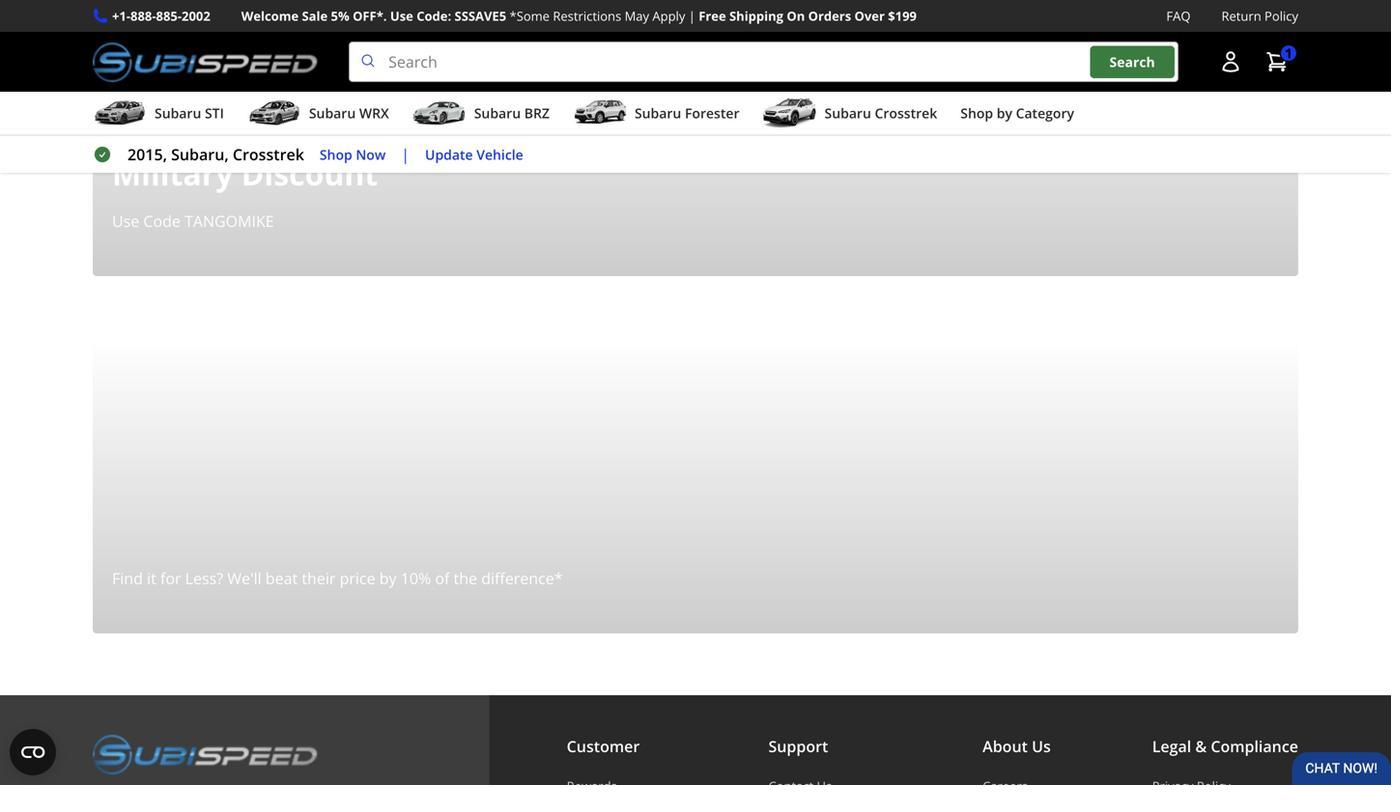 Task type: describe. For each thing, give the bounding box(es) containing it.
a subaru brz thumbnail image image
[[412, 99, 467, 128]]

over
[[855, 7, 885, 25]]

tangomike
[[185, 211, 274, 232]]

code:
[[417, 7, 452, 25]]

$199
[[889, 7, 917, 25]]

1 subispeed logo image from the top
[[93, 42, 318, 82]]

subaru for subaru brz
[[474, 104, 521, 122]]

about
[[983, 737, 1028, 757]]

update vehicle button
[[425, 144, 524, 166]]

update
[[425, 145, 473, 164]]

vehicle
[[477, 145, 524, 164]]

wrx
[[359, 104, 389, 122]]

us
[[1032, 737, 1051, 757]]

subaru forester
[[635, 104, 740, 122]]

888-
[[131, 7, 156, 25]]

legal & compliance
[[1153, 737, 1299, 757]]

difference*
[[482, 568, 563, 589]]

0 vertical spatial use
[[390, 7, 414, 25]]

a subaru sti thumbnail image image
[[93, 99, 147, 128]]

return policy
[[1222, 7, 1299, 25]]

subaru,
[[171, 144, 229, 165]]

update vehicle
[[425, 145, 524, 164]]

subaru sti
[[155, 104, 224, 122]]

1 vertical spatial |
[[401, 144, 410, 165]]

find it for less? we'll beat their price by 10% of the difference*
[[112, 568, 563, 589]]

search button
[[1091, 46, 1175, 78]]

1 vertical spatial crosstrek
[[233, 144, 304, 165]]

subaru wrx
[[309, 104, 389, 122]]

legal
[[1153, 737, 1192, 757]]

may
[[625, 7, 650, 25]]

support
[[769, 737, 829, 757]]

of
[[435, 568, 450, 589]]

military discount
[[112, 153, 378, 195]]

885-
[[156, 7, 182, 25]]

1 button
[[1257, 43, 1299, 81]]

beat
[[266, 568, 298, 589]]

about us
[[983, 737, 1051, 757]]

1 vertical spatial use
[[112, 211, 139, 232]]

&
[[1196, 737, 1207, 757]]

military
[[112, 153, 233, 195]]

sale
[[302, 7, 328, 25]]

shop for shop now
[[320, 145, 353, 164]]

subaru forester button
[[573, 96, 740, 134]]

shop now
[[320, 145, 386, 164]]

brz
[[525, 104, 550, 122]]

restrictions
[[553, 7, 622, 25]]

use code tangomike
[[112, 211, 274, 232]]

category
[[1016, 104, 1075, 122]]

shop now link
[[320, 144, 386, 166]]

open widget image
[[10, 730, 56, 776]]

shop for shop by category
[[961, 104, 994, 122]]

1 vertical spatial by
[[380, 568, 397, 589]]

0 vertical spatial |
[[689, 7, 696, 25]]

10%
[[401, 568, 431, 589]]

on
[[787, 7, 805, 25]]

shop by category button
[[961, 96, 1075, 134]]

customer
[[567, 737, 640, 757]]

free
[[699, 7, 727, 25]]

for
[[160, 568, 181, 589]]



Task type: vqa. For each thing, say whether or not it's contained in the screenshot.
sent
no



Task type: locate. For each thing, give the bounding box(es) containing it.
subaru left "wrx"
[[309, 104, 356, 122]]

|
[[689, 7, 696, 25], [401, 144, 410, 165]]

subaru crosstrek
[[825, 104, 938, 122]]

return policy link
[[1222, 6, 1299, 26]]

subaru crosstrek button
[[763, 96, 938, 134]]

shop inside dropdown button
[[961, 104, 994, 122]]

0 horizontal spatial shop
[[320, 145, 353, 164]]

discount
[[241, 153, 378, 195]]

use right off*.
[[390, 7, 414, 25]]

use
[[390, 7, 414, 25], [112, 211, 139, 232]]

code
[[143, 211, 181, 232]]

subaru for subaru wrx
[[309, 104, 356, 122]]

by left 10%
[[380, 568, 397, 589]]

0 horizontal spatial |
[[401, 144, 410, 165]]

1 horizontal spatial |
[[689, 7, 696, 25]]

orders
[[809, 7, 852, 25]]

2002
[[182, 7, 210, 25]]

search
[[1110, 53, 1156, 71]]

subaru sti button
[[93, 96, 224, 134]]

subaru wrx button
[[247, 96, 389, 134]]

subaru left sti
[[155, 104, 201, 122]]

subaru right a subaru crosstrek thumbnail image
[[825, 104, 872, 122]]

a subaru wrx thumbnail image image
[[247, 99, 301, 128]]

1 horizontal spatial crosstrek
[[875, 104, 938, 122]]

0 vertical spatial crosstrek
[[875, 104, 938, 122]]

subaru brz button
[[412, 96, 550, 134]]

1 horizontal spatial use
[[390, 7, 414, 25]]

0 vertical spatial by
[[997, 104, 1013, 122]]

it
[[147, 568, 156, 589]]

crosstrek
[[875, 104, 938, 122], [233, 144, 304, 165]]

2015,
[[128, 144, 167, 165]]

1 vertical spatial shop
[[320, 145, 353, 164]]

price
[[340, 568, 376, 589]]

| left the free
[[689, 7, 696, 25]]

shop left now
[[320, 145, 353, 164]]

subaru for subaru sti
[[155, 104, 201, 122]]

we'll
[[227, 568, 262, 589]]

1 subaru from the left
[[155, 104, 201, 122]]

subaru
[[155, 104, 201, 122], [309, 104, 356, 122], [474, 104, 521, 122], [635, 104, 682, 122], [825, 104, 872, 122]]

0 horizontal spatial use
[[112, 211, 139, 232]]

2 subispeed logo image from the top
[[93, 735, 318, 775]]

by
[[997, 104, 1013, 122], [380, 568, 397, 589]]

1 horizontal spatial by
[[997, 104, 1013, 122]]

subaru for subaru crosstrek
[[825, 104, 872, 122]]

subaru brz
[[474, 104, 550, 122]]

5%
[[331, 7, 350, 25]]

by left 'category'
[[997, 104, 1013, 122]]

button image
[[1220, 50, 1243, 74]]

compliance
[[1211, 737, 1299, 757]]

search input field
[[349, 42, 1179, 82]]

3 subaru from the left
[[474, 104, 521, 122]]

forester
[[685, 104, 740, 122]]

0 vertical spatial subispeed logo image
[[93, 42, 318, 82]]

+1-
[[112, 7, 131, 25]]

use left code
[[112, 211, 139, 232]]

0 vertical spatial shop
[[961, 104, 994, 122]]

+1-888-885-2002
[[112, 7, 210, 25]]

5 subaru from the left
[[825, 104, 872, 122]]

welcome
[[241, 7, 299, 25]]

crosstrek inside 'dropdown button'
[[875, 104, 938, 122]]

a subaru forester thumbnail image image
[[573, 99, 627, 128]]

subaru left forester
[[635, 104, 682, 122]]

off*.
[[353, 7, 387, 25]]

1
[[1286, 44, 1293, 62]]

now
[[356, 145, 386, 164]]

their
[[302, 568, 336, 589]]

by inside dropdown button
[[997, 104, 1013, 122]]

0 horizontal spatial by
[[380, 568, 397, 589]]

2 subaru from the left
[[309, 104, 356, 122]]

subaru left brz
[[474, 104, 521, 122]]

*some
[[510, 7, 550, 25]]

1 vertical spatial subispeed logo image
[[93, 735, 318, 775]]

2015, subaru, crosstrek
[[128, 144, 304, 165]]

return
[[1222, 7, 1262, 25]]

4 subaru from the left
[[635, 104, 682, 122]]

find
[[112, 568, 143, 589]]

0 horizontal spatial crosstrek
[[233, 144, 304, 165]]

shop by category
[[961, 104, 1075, 122]]

subaru inside "dropdown button"
[[155, 104, 201, 122]]

shop
[[961, 104, 994, 122], [320, 145, 353, 164]]

faq link
[[1167, 6, 1191, 26]]

sti
[[205, 104, 224, 122]]

subispeed logo image
[[93, 42, 318, 82], [93, 735, 318, 775]]

a subaru crosstrek thumbnail image image
[[763, 99, 817, 128]]

shipping
[[730, 7, 784, 25]]

apply
[[653, 7, 686, 25]]

less?
[[185, 568, 223, 589]]

1 horizontal spatial shop
[[961, 104, 994, 122]]

faq
[[1167, 7, 1191, 25]]

policy
[[1265, 7, 1299, 25]]

the
[[454, 568, 478, 589]]

shop left 'category'
[[961, 104, 994, 122]]

+1-888-885-2002 link
[[112, 6, 210, 26]]

sssave5
[[455, 7, 507, 25]]

| right now
[[401, 144, 410, 165]]

welcome sale 5% off*. use code: sssave5 *some restrictions may apply | free shipping on orders over $199
[[241, 7, 917, 25]]

subaru for subaru forester
[[635, 104, 682, 122]]



